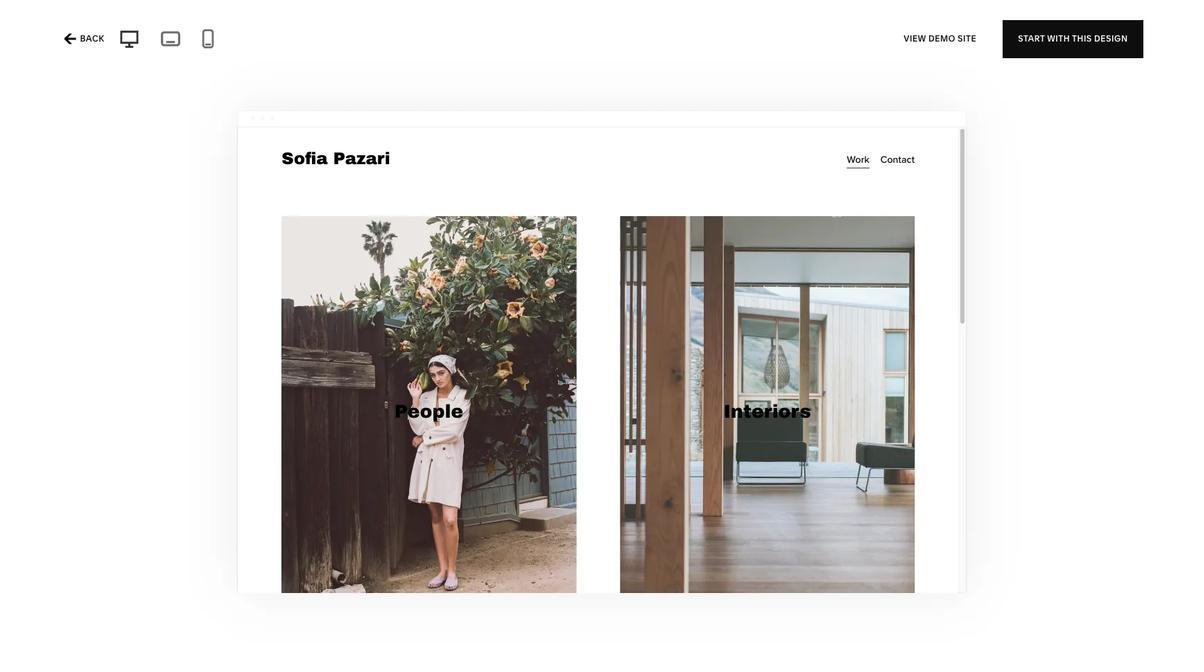 Task type: locate. For each thing, give the bounding box(es) containing it.
page
[[110, 576, 147, 594]]

create
[[225, 576, 271, 594]]

0 vertical spatial your
[[166, 472, 236, 513]]

start
[[1018, 33, 1045, 44]]

preview template on a tablet device image
[[157, 27, 184, 51]]

your inside "build your own template"
[[166, 472, 236, 513]]

expertly
[[176, 558, 235, 576]]

1 vertical spatial template
[[79, 594, 144, 612]]

with
[[1047, 33, 1070, 44]]

choose
[[79, 558, 135, 576]]

view demo site link
[[904, 20, 976, 58]]

choose from expertly curated colors, fonts, and page layouts to create a website template that matches your vision with squarespace blueprint.
[[79, 558, 392, 630]]

template down choose
[[79, 594, 144, 612]]

preview template on a mobile device image
[[197, 28, 218, 49]]

view
[[904, 33, 926, 44]]

a
[[275, 576, 284, 594]]

template inside choose from expertly curated colors, fonts, and page layouts to create a website template that matches your vision with squarespace blueprint.
[[79, 594, 144, 612]]

template up the from
[[79, 506, 221, 547]]

build your own template
[[79, 472, 311, 547]]

template
[[79, 506, 221, 547], [79, 594, 144, 612]]

back
[[80, 33, 104, 44]]

squarespace
[[79, 612, 175, 630]]

back button
[[60, 24, 108, 54]]

lusaka image
[[49, 0, 382, 316]]

own
[[244, 472, 311, 513]]

website
[[287, 576, 344, 594]]

1 template from the top
[[79, 506, 221, 547]]

designs
[[74, 35, 117, 49]]

that
[[147, 594, 176, 612]]

2 template from the top
[[79, 594, 144, 612]]

your
[[166, 472, 236, 513], [246, 594, 278, 612]]

1 vertical spatial your
[[246, 594, 278, 612]]

degraw image
[[430, 0, 763, 316]]

site
[[957, 33, 976, 44]]

0 horizontal spatial your
[[166, 472, 236, 513]]

blueprint.
[[178, 612, 248, 630]]

0 vertical spatial template
[[79, 506, 221, 547]]

vision
[[281, 594, 323, 612]]

1 horizontal spatial your
[[246, 594, 278, 612]]



Task type: describe. For each thing, give the bounding box(es) containing it.
pazari image
[[810, 0, 1144, 302]]

view demo site
[[904, 33, 976, 44]]

build
[[79, 472, 159, 513]]

template inside "build your own template"
[[79, 506, 221, 547]]

to
[[207, 576, 221, 594]]

demo
[[928, 33, 955, 44]]

start with this design
[[1018, 33, 1128, 44]]

popular
[[31, 35, 71, 49]]

with
[[327, 594, 357, 612]]

preview of building your own template image
[[596, 446, 1145, 664]]

popular designs
[[31, 35, 117, 49]]

from
[[138, 558, 173, 576]]

colors,
[[299, 558, 348, 576]]

matches
[[180, 594, 242, 612]]

curated
[[239, 558, 295, 576]]

start with this design button
[[1003, 20, 1143, 58]]

fonts,
[[351, 558, 392, 576]]

this
[[1072, 33, 1092, 44]]

layouts
[[151, 576, 203, 594]]

your inside choose from expertly curated colors, fonts, and page layouts to create a website template that matches your vision with squarespace blueprint.
[[246, 594, 278, 612]]

design
[[1094, 33, 1128, 44]]

preview template on a desktop device image
[[115, 28, 143, 50]]

pazari
[[810, 317, 849, 331]]

remove degraw from your favorites list image
[[737, 333, 752, 348]]

and
[[79, 576, 106, 594]]

degraw
[[429, 331, 478, 345]]



Task type: vqa. For each thing, say whether or not it's contained in the screenshot.
Cruz image
no



